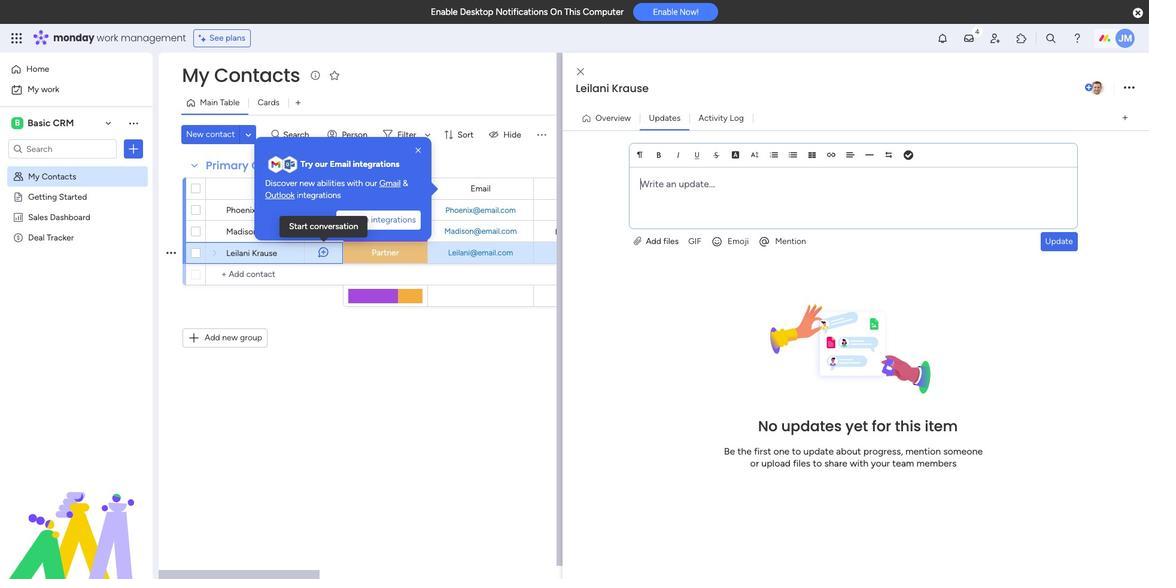 Task type: locate. For each thing, give the bounding box(es) containing it.
arrow down image
[[420, 127, 435, 142]]

to right one
[[792, 446, 801, 457]]

customer
[[367, 205, 404, 215], [367, 226, 404, 236]]

with
[[347, 178, 363, 189], [850, 458, 868, 469]]

1 horizontal spatial our
[[365, 178, 377, 189]]

enable inside "enable now!" button
[[653, 7, 678, 17]]

someone
[[943, 446, 983, 457]]

share
[[824, 458, 847, 469]]

notifications
[[496, 7, 548, 17]]

0 vertical spatial my contacts
[[182, 62, 300, 89]]

add inside button
[[205, 333, 220, 343]]

levy
[[258, 205, 275, 215]]

main table
[[200, 98, 240, 108]]

0 horizontal spatial work
[[41, 84, 59, 95]]

email inside "field"
[[470, 183, 491, 194]]

add left group
[[205, 333, 220, 343]]

mention
[[775, 236, 806, 246]]

0 horizontal spatial files
[[663, 236, 679, 246]]

1 horizontal spatial leilani krause
[[576, 81, 649, 96]]

2 vertical spatial integrations
[[371, 215, 416, 225]]

integrations inside discover new abilities with our gmail & outlook integrations
[[297, 190, 341, 200]]

0 vertical spatial new
[[299, 178, 315, 189]]

integrations down abilities
[[297, 190, 341, 200]]

leilani krause up overview
[[576, 81, 649, 96]]

gif button
[[683, 232, 706, 251]]

see plans button
[[193, 29, 251, 47]]

desktop
[[460, 7, 493, 17]]

1 horizontal spatial email
[[470, 183, 491, 194]]

new contact button
[[181, 125, 240, 144]]

contacts
[[214, 62, 300, 89], [251, 158, 302, 173], [42, 171, 76, 181]]

conversation
[[310, 221, 358, 232]]

1 horizontal spatial to
[[813, 458, 822, 469]]

this
[[564, 7, 581, 17]]

with down try our email integrations
[[347, 178, 363, 189]]

option
[[0, 165, 153, 168]]

0 horizontal spatial to
[[792, 446, 801, 457]]

email up phoenix@email.com link
[[470, 183, 491, 194]]

outlook
[[265, 190, 295, 200]]

work right monday
[[97, 31, 118, 45]]

1 vertical spatial options image
[[127, 143, 139, 155]]

invite members image
[[989, 32, 1001, 44]]

files down update
[[793, 458, 810, 469]]

Email field
[[467, 182, 494, 195]]

our right try
[[315, 159, 328, 169]]

2 horizontal spatial options image
[[1124, 80, 1135, 96]]

strikethrough image
[[712, 151, 721, 159]]

1 vertical spatial work
[[41, 84, 59, 95]]

1 horizontal spatial with
[[850, 458, 868, 469]]

upload
[[761, 458, 791, 469]]

0 vertical spatial add
[[646, 236, 661, 246]]

workspace options image
[[127, 117, 139, 129]]

work inside option
[[41, 84, 59, 95]]

leilani krause down the madison doyle in the top left of the page
[[226, 248, 277, 259]]

0 horizontal spatial with
[[347, 178, 363, 189]]

our left gmail
[[365, 178, 377, 189]]

getting started
[[28, 192, 87, 202]]

my work
[[28, 84, 59, 95]]

add for add files
[[646, 236, 661, 246]]

0 vertical spatial customer
[[367, 205, 404, 215]]

our inside discover new abilities with our gmail & outlook integrations
[[365, 178, 377, 189]]

menu image
[[536, 129, 547, 141]]

1 vertical spatial with
[[850, 458, 868, 469]]

1 horizontal spatial work
[[97, 31, 118, 45]]

getting
[[28, 192, 57, 202]]

leilani down "close" icon
[[576, 81, 609, 96]]

1 horizontal spatial options image
[[166, 238, 176, 268]]

1 horizontal spatial add
[[646, 236, 661, 246]]

0 vertical spatial options image
[[1124, 80, 1135, 96]]

monday marketplace image
[[1016, 32, 1028, 44]]

to down update
[[813, 458, 822, 469]]

explore integrations button
[[336, 211, 421, 230]]

krause down doyle
[[252, 248, 277, 259]]

update feed image
[[963, 32, 975, 44]]

0 horizontal spatial my contacts
[[28, 171, 76, 181]]

work for my
[[41, 84, 59, 95]]

1 vertical spatial our
[[365, 178, 377, 189]]

enable for enable desktop notifications on this computer
[[431, 7, 458, 17]]

1 vertical spatial krause
[[252, 248, 277, 259]]

v2 search image
[[271, 128, 280, 141]]

1 vertical spatial my contacts
[[28, 171, 76, 181]]

2 customer from the top
[[367, 226, 404, 236]]

0 vertical spatial with
[[347, 178, 363, 189]]

my contacts up "getting started"
[[28, 171, 76, 181]]

or
[[750, 458, 759, 469]]

add files
[[644, 236, 679, 246]]

0 horizontal spatial krause
[[252, 248, 277, 259]]

close image
[[577, 67, 584, 76]]

bold image
[[655, 151, 663, 159]]

Primary Contacts field
[[203, 158, 305, 174]]

krause up overview
[[612, 81, 649, 96]]

0 vertical spatial leilani
[[576, 81, 609, 96]]

table image
[[808, 151, 816, 159]]

enable left desktop
[[431, 7, 458, 17]]

1 horizontal spatial enable
[[653, 7, 678, 17]]

angle down image
[[245, 130, 251, 139]]

primary
[[206, 158, 249, 173]]

1 vertical spatial add
[[205, 333, 220, 343]]

1 vertical spatial email
[[470, 183, 491, 194]]

1. numbers image
[[770, 151, 778, 159]]

now!
[[680, 7, 699, 17]]

Company field
[[554, 182, 597, 195]]

your
[[871, 458, 890, 469]]

My Contacts field
[[179, 62, 303, 89]]

align image
[[846, 151, 855, 159]]

phoenix levy
[[226, 205, 275, 215]]

new inside discover new abilities with our gmail & outlook integrations
[[299, 178, 315, 189]]

0 horizontal spatial enable
[[431, 7, 458, 17]]

1 horizontal spatial krause
[[612, 81, 649, 96]]

format image
[[636, 151, 644, 159]]

new
[[186, 129, 204, 139]]

contacts up cards
[[214, 62, 300, 89]]

my down home on the left of page
[[28, 84, 39, 95]]

add view image
[[1123, 114, 1128, 123]]

enable for enable now!
[[653, 7, 678, 17]]

new
[[299, 178, 315, 189], [222, 333, 238, 343]]

hide button
[[484, 125, 528, 144]]

email up abilities
[[330, 159, 351, 169]]

madison
[[226, 227, 258, 237]]

primary contacts
[[206, 158, 302, 173]]

enable left now!
[[653, 7, 678, 17]]

partner
[[372, 248, 399, 258]]

0 vertical spatial work
[[97, 31, 118, 45]]

0 horizontal spatial add
[[205, 333, 220, 343]]

1 vertical spatial files
[[793, 458, 810, 469]]

filter button
[[378, 125, 435, 144]]

add
[[646, 236, 661, 246], [205, 333, 220, 343]]

files inside be the first one to update about progress, mention someone or upload files to share with your team members
[[793, 458, 810, 469]]

list box
[[0, 164, 153, 409]]

enable
[[431, 7, 458, 17], [653, 7, 678, 17]]

add view image
[[296, 98, 301, 107]]

1 vertical spatial customer
[[367, 226, 404, 236]]

leilani down madison
[[226, 248, 250, 259]]

team
[[892, 458, 914, 469]]

new down try
[[299, 178, 315, 189]]

files
[[663, 236, 679, 246], [793, 458, 810, 469]]

my
[[182, 62, 209, 89], [28, 84, 39, 95], [28, 171, 40, 181]]

1 horizontal spatial files
[[793, 458, 810, 469]]

integrations up gmail
[[353, 159, 399, 169]]

enable desktop notifications on this computer
[[431, 7, 624, 17]]

group
[[240, 333, 262, 343]]

email
[[330, 159, 351, 169], [470, 183, 491, 194]]

basic
[[28, 117, 50, 129]]

sales dashboard
[[28, 212, 90, 222]]

2 vertical spatial options image
[[166, 238, 176, 268]]

0 horizontal spatial leilani
[[226, 248, 250, 259]]

0 vertical spatial krause
[[612, 81, 649, 96]]

contact
[[259, 183, 290, 193]]

0 vertical spatial email
[[330, 159, 351, 169]]

contacts up discover on the top left of the page
[[251, 158, 302, 173]]

the
[[737, 446, 752, 457]]

0 horizontal spatial our
[[315, 159, 328, 169]]

add right the dapulse attachment image on the right top
[[646, 236, 661, 246]]

files left the gif
[[663, 236, 679, 246]]

customer down explore integrations on the top left of the page
[[367, 226, 404, 236]]

0 vertical spatial leilani krause
[[576, 81, 649, 96]]

contacts for my contacts field
[[214, 62, 300, 89]]

add to favorites image
[[329, 69, 341, 81]]

sort button
[[438, 125, 481, 144]]

show board description image
[[308, 69, 323, 81]]

1 horizontal spatial my contacts
[[182, 62, 300, 89]]

1 horizontal spatial leilani
[[576, 81, 609, 96]]

1 horizontal spatial new
[[299, 178, 315, 189]]

mention
[[905, 446, 941, 457]]

italic image
[[674, 151, 682, 159]]

1 vertical spatial leilani krause
[[226, 248, 277, 259]]

abilities
[[317, 178, 345, 189]]

main
[[200, 98, 218, 108]]

see
[[209, 33, 224, 43]]

options image
[[1124, 80, 1135, 96], [127, 143, 139, 155], [166, 238, 176, 268]]

0 vertical spatial files
[[663, 236, 679, 246]]

1
[[327, 209, 329, 216]]

this
[[895, 416, 921, 436]]

explore
[[341, 215, 369, 225]]

1 vertical spatial integrations
[[297, 190, 341, 200]]

dapulse close image
[[1133, 7, 1143, 19]]

Search in workspace field
[[25, 142, 100, 156]]

work
[[97, 31, 118, 45], [41, 84, 59, 95]]

1 vertical spatial new
[[222, 333, 238, 343]]

my contacts
[[182, 62, 300, 89], [28, 171, 76, 181]]

for
[[872, 416, 891, 436]]

customer down type field
[[367, 205, 404, 215]]

new inside button
[[222, 333, 238, 343]]

be
[[724, 446, 735, 457]]

leilani
[[576, 81, 609, 96], [226, 248, 250, 259]]

new left group
[[222, 333, 238, 343]]

1 vertical spatial leilani
[[226, 248, 250, 259]]

line image
[[865, 151, 874, 159]]

contacts inside primary contacts field
[[251, 158, 302, 173]]

updates
[[649, 113, 681, 123]]

first
[[754, 446, 771, 457]]

phoenix@email.com link
[[443, 206, 518, 215]]

with down about
[[850, 458, 868, 469]]

integrations down type field
[[371, 215, 416, 225]]

&
[[403, 178, 408, 189]]

0 horizontal spatial new
[[222, 333, 238, 343]]

doyle
[[260, 227, 281, 237]]

contacts up "getting started"
[[42, 171, 76, 181]]

rtl ltr image
[[885, 151, 893, 159]]

monday work management
[[53, 31, 186, 45]]

work down home on the left of page
[[41, 84, 59, 95]]

to
[[792, 446, 801, 457], [813, 458, 822, 469]]

my contacts up table
[[182, 62, 300, 89]]



Task type: vqa. For each thing, say whether or not it's contained in the screenshot.
circle o image
no



Task type: describe. For each thing, give the bounding box(es) containing it.
add new group
[[205, 333, 262, 343]]

krause inside field
[[612, 81, 649, 96]]

person
[[342, 130, 367, 140]]

public board image
[[13, 191, 24, 202]]

0 horizontal spatial email
[[330, 159, 351, 169]]

members
[[916, 458, 957, 469]]

tracker
[[47, 232, 74, 242]]

checklist image
[[904, 151, 913, 160]]

type
[[376, 183, 395, 194]]

madison@email.com
[[444, 227, 517, 236]]

Search field
[[280, 126, 316, 143]]

phoenix
[[226, 205, 256, 215]]

work for monday
[[97, 31, 118, 45]]

&bull; bullets image
[[789, 151, 797, 159]]

emoji button
[[706, 232, 754, 251]]

activity log
[[699, 113, 744, 123]]

new for add
[[222, 333, 238, 343]]

text color image
[[731, 151, 740, 159]]

started
[[59, 192, 87, 202]]

search everything image
[[1045, 32, 1057, 44]]

emoji
[[728, 236, 749, 246]]

enable now! button
[[633, 3, 718, 21]]

workspace selection element
[[11, 116, 76, 130]]

1 customer from the top
[[367, 205, 404, 215]]

0 horizontal spatial options image
[[127, 143, 139, 155]]

progress,
[[863, 446, 903, 457]]

table
[[220, 98, 240, 108]]

discover new abilities with our gmail & outlook integrations
[[265, 178, 408, 200]]

main table button
[[181, 93, 249, 113]]

update
[[803, 446, 834, 457]]

4 image
[[972, 25, 983, 38]]

notifications image
[[937, 32, 949, 44]]

jeremy miller image
[[1115, 29, 1135, 48]]

about
[[836, 446, 861, 457]]

on
[[550, 7, 562, 17]]

start
[[289, 221, 308, 232]]

home option
[[7, 60, 145, 79]]

my work link
[[7, 80, 145, 99]]

home
[[26, 64, 49, 74]]

discover
[[265, 178, 297, 189]]

1 vertical spatial to
[[813, 458, 822, 469]]

mention button
[[754, 232, 811, 251]]

cards
[[258, 98, 280, 108]]

my inside my work option
[[28, 84, 39, 95]]

madison doyle
[[226, 227, 281, 237]]

dapulse addbtn image
[[1085, 84, 1093, 92]]

home link
[[7, 60, 145, 79]]

with inside be the first one to update about progress, mention someone or upload files to share with your team members
[[850, 458, 868, 469]]

0 horizontal spatial leilani krause
[[226, 248, 277, 259]]

hide
[[503, 130, 521, 140]]

no
[[758, 416, 778, 436]]

one
[[773, 446, 790, 457]]

sales
[[28, 212, 48, 222]]

my work option
[[7, 80, 145, 99]]

update
[[1045, 236, 1073, 246]]

0 vertical spatial to
[[792, 446, 801, 457]]

leilani krause inside field
[[576, 81, 649, 96]]

log
[[730, 113, 744, 123]]

item
[[925, 416, 958, 436]]

new for discover
[[299, 178, 315, 189]]

enable now!
[[653, 7, 699, 17]]

activity
[[699, 113, 728, 123]]

integrations inside button
[[371, 215, 416, 225]]

monday
[[53, 31, 94, 45]]

size image
[[750, 151, 759, 159]]

workspace image
[[11, 117, 23, 130]]

add for add new group
[[205, 333, 220, 343]]

with inside discover new abilities with our gmail & outlook integrations
[[347, 178, 363, 189]]

0 vertical spatial our
[[315, 159, 328, 169]]

help image
[[1071, 32, 1083, 44]]

gmail
[[379, 178, 401, 189]]

lottie animation element
[[0, 458, 153, 579]]

dapulse attachment image
[[634, 236, 641, 246]]

+ Add contact text field
[[212, 268, 338, 282]]

Leilani Krause field
[[573, 81, 1083, 96]]

Type field
[[373, 182, 398, 195]]

updates button
[[640, 109, 690, 128]]

0 vertical spatial integrations
[[353, 159, 399, 169]]

crm
[[53, 117, 74, 129]]

start conversation
[[289, 221, 358, 232]]

explore integrations
[[341, 215, 416, 225]]

try our email integrations
[[300, 159, 399, 169]]

my up main
[[182, 62, 209, 89]]

contact
[[206, 129, 235, 139]]

management
[[121, 31, 186, 45]]

computer
[[583, 7, 624, 17]]

select product image
[[11, 32, 23, 44]]

leilani@email.com
[[448, 248, 513, 257]]

madison@email.com link
[[442, 227, 519, 236]]

terry turtle image
[[1089, 80, 1105, 96]]

contacts for primary contacts field
[[251, 158, 302, 173]]

bindeer
[[555, 227, 584, 236]]

public dashboard image
[[13, 211, 24, 223]]

phoenix@email.com
[[445, 206, 516, 215]]

dashboard
[[50, 212, 90, 222]]

outlook button
[[265, 189, 295, 201]]

no updates yet for this item
[[758, 416, 958, 436]]

leilani inside field
[[576, 81, 609, 96]]

overview
[[595, 113, 631, 123]]

cards button
[[249, 93, 289, 113]]

add new group button
[[183, 329, 268, 348]]

underline image
[[693, 151, 701, 159]]

new contact
[[186, 129, 235, 139]]

activity log button
[[690, 109, 753, 128]]

deal tracker
[[28, 232, 74, 242]]

gmail button
[[379, 178, 401, 189]]

update button
[[1040, 232, 1078, 251]]

link image
[[827, 151, 835, 159]]

deal
[[28, 232, 45, 242]]

sort
[[458, 130, 474, 140]]

lottie animation image
[[0, 458, 153, 579]]

gif
[[688, 236, 701, 246]]

my up 'getting'
[[28, 171, 40, 181]]

updates
[[781, 416, 842, 436]]

see plans
[[209, 33, 245, 43]]

plans
[[226, 33, 245, 43]]

yet
[[845, 416, 868, 436]]

list box containing my contacts
[[0, 164, 153, 409]]

try
[[300, 159, 313, 169]]



